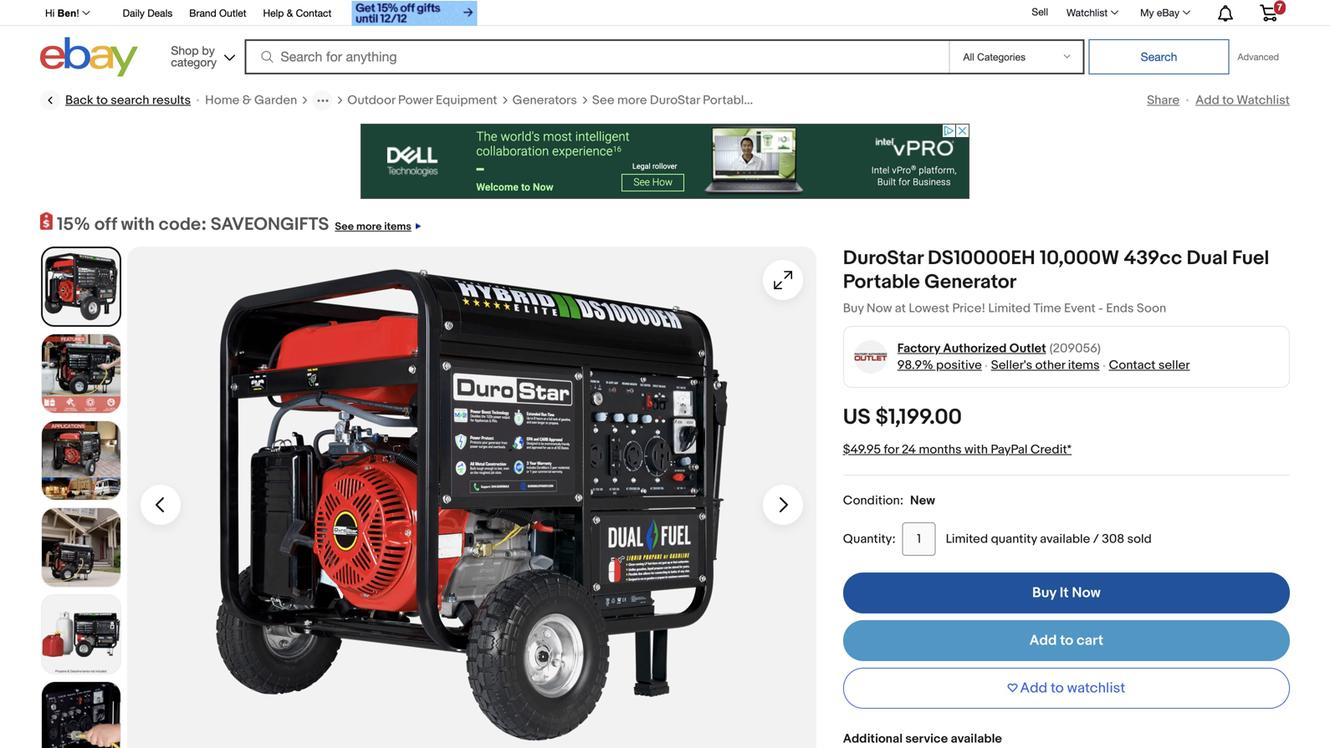 Task type: vqa. For each thing, say whether or not it's contained in the screenshot.
more related to DuroStar
yes



Task type: describe. For each thing, give the bounding box(es) containing it.
share
[[1147, 93, 1180, 108]]

ends
[[1106, 301, 1134, 316]]

months
[[919, 443, 962, 458]]

search
[[111, 93, 149, 108]]

none submit inside the shop by category 'banner'
[[1089, 39, 1229, 74]]

to for search
[[96, 93, 108, 108]]

other
[[1035, 358, 1065, 373]]

seller
[[1158, 358, 1190, 373]]

picture 6 of 12 image
[[42, 683, 120, 749]]

garden
[[254, 93, 297, 108]]

& for help
[[287, 7, 293, 19]]

15% off with code: saveongifts
[[57, 214, 329, 235]]

15%
[[57, 214, 90, 235]]

daily deals
[[123, 7, 173, 19]]

seller's other items link
[[991, 358, 1100, 373]]

equipment
[[436, 93, 497, 108]]

439cc
[[1124, 247, 1182, 271]]

-
[[1098, 301, 1103, 316]]

factory authorized outlet (209056)
[[897, 341, 1101, 356]]

picture 4 of 12 image
[[42, 509, 120, 587]]

quantity:
[[843, 532, 896, 547]]

brand outlet
[[189, 7, 246, 19]]

see for see more durostar portable hybrid dual fuel 10 000w gen...
[[592, 93, 614, 108]]

(209056)
[[1049, 341, 1101, 356]]

see more items link
[[329, 214, 421, 235]]

ds10000eh
[[928, 247, 1035, 271]]

1 horizontal spatial watchlist
[[1237, 93, 1290, 108]]

add to cart link
[[843, 621, 1290, 662]]

$1,199.00
[[875, 405, 962, 431]]

picture 1 of 12 image
[[43, 249, 120, 325]]

deals
[[147, 7, 173, 19]]

my ebay
[[1140, 7, 1179, 18]]

cart
[[1077, 633, 1103, 650]]

back
[[65, 93, 93, 108]]

add to watchlist
[[1195, 93, 1290, 108]]

98.9% positive link
[[897, 358, 982, 373]]

hybrid
[[754, 93, 792, 108]]

code:
[[159, 214, 207, 235]]

my ebay link
[[1131, 3, 1198, 23]]

contact seller link
[[1109, 358, 1190, 373]]

back to search results
[[65, 93, 191, 108]]

power
[[398, 93, 433, 108]]

7
[[1277, 2, 1282, 12]]

home & garden
[[205, 93, 297, 108]]

soon
[[1137, 301, 1166, 316]]

shop
[[171, 43, 199, 57]]

get an extra 15% off image
[[352, 1, 477, 26]]

1 vertical spatial limited
[[946, 532, 988, 547]]

contact seller
[[1109, 358, 1190, 373]]

308
[[1102, 532, 1124, 547]]

watchlist inside account navigation
[[1067, 7, 1108, 18]]

condition: new
[[843, 494, 935, 509]]

at
[[895, 301, 906, 316]]

it
[[1060, 585, 1069, 602]]

quantity
[[991, 532, 1037, 547]]

buy it now
[[1032, 585, 1101, 602]]

daily
[[123, 7, 145, 19]]

help & contact
[[263, 7, 331, 19]]

portable inside see more durostar portable hybrid dual fuel 10 000w gen... link
[[703, 93, 751, 108]]

fuel inside the durostar ds10000eh 10,000w 439cc dual fuel portable generator buy now at lowest price! limited time event - ends soon
[[1232, 247, 1269, 271]]

hi ben !
[[45, 8, 79, 19]]

$49.95
[[843, 443, 881, 458]]

by
[[202, 43, 215, 57]]

10,000w
[[1040, 247, 1119, 271]]

add for add to watchlist
[[1195, 93, 1219, 108]]

limited inside the durostar ds10000eh 10,000w 439cc dual fuel portable generator buy now at lowest price! limited time event - ends soon
[[988, 301, 1031, 316]]

additional service available
[[843, 732, 1002, 747]]

add to watchlist link
[[1195, 93, 1290, 108]]

outlet inside the brand outlet link
[[219, 7, 246, 19]]

seller's other items
[[991, 358, 1100, 373]]

shop by category
[[171, 43, 217, 69]]

for
[[884, 443, 899, 458]]

contact inside 'link'
[[296, 7, 331, 19]]

outdoor power equipment link
[[347, 92, 497, 109]]

items for seller's other items
[[1068, 358, 1100, 373]]

limited quantity available / 308 sold
[[946, 532, 1152, 547]]

000w
[[864, 93, 897, 108]]

add to watchlist button
[[843, 668, 1290, 709]]

1 vertical spatial contact
[[1109, 358, 1156, 373]]

$49.95 for 24 months with paypal credit* button
[[843, 443, 1072, 458]]

factory authorized outlet image
[[853, 340, 888, 374]]

brand
[[189, 7, 216, 19]]



Task type: locate. For each thing, give the bounding box(es) containing it.
0 vertical spatial add
[[1195, 93, 1219, 108]]

10
[[850, 93, 862, 108]]

1 vertical spatial see
[[335, 220, 354, 233]]

1 vertical spatial buy
[[1032, 585, 1056, 602]]

factory
[[897, 341, 940, 356]]

with
[[121, 214, 155, 235], [964, 443, 988, 458]]

durostar ds10000eh 10,000w 439cc dual fuel portable generator buy now at lowest price! limited time event - ends soon
[[843, 247, 1269, 316]]

to inside button
[[1051, 680, 1064, 698]]

98.9% positive
[[897, 358, 982, 373]]

see
[[592, 93, 614, 108], [335, 220, 354, 233]]

0 horizontal spatial fuel
[[823, 93, 847, 108]]

see more items
[[335, 220, 411, 233]]

0 vertical spatial buy
[[843, 301, 864, 316]]

see down search for anything text box
[[592, 93, 614, 108]]

positive
[[936, 358, 982, 373]]

0 vertical spatial with
[[121, 214, 155, 235]]

off
[[94, 214, 117, 235]]

outlet right brand
[[219, 7, 246, 19]]

gen...
[[900, 93, 934, 108]]

additional
[[843, 732, 903, 747]]

durostar
[[650, 93, 700, 108], [843, 247, 923, 271]]

now right it
[[1072, 585, 1101, 602]]

1 horizontal spatial contact
[[1109, 358, 1156, 373]]

24
[[902, 443, 916, 458]]

sell link
[[1024, 6, 1056, 18]]

help & contact link
[[263, 5, 331, 23]]

dual right 439cc in the top right of the page
[[1187, 247, 1228, 271]]

add for add to cart
[[1029, 633, 1057, 650]]

contact right "help"
[[296, 7, 331, 19]]

0 vertical spatial contact
[[296, 7, 331, 19]]

0 vertical spatial watchlist
[[1067, 7, 1108, 18]]

buy left at
[[843, 301, 864, 316]]

0 horizontal spatial dual
[[795, 93, 821, 108]]

0 horizontal spatial with
[[121, 214, 155, 235]]

us $1,199.00
[[843, 405, 962, 431]]

add to watchlist
[[1020, 680, 1125, 698]]

price!
[[952, 301, 985, 316]]

dual inside the durostar ds10000eh 10,000w 439cc dual fuel portable generator buy now at lowest price! limited time event - ends soon
[[1187, 247, 1228, 271]]

0 vertical spatial more
[[617, 93, 647, 108]]

0 vertical spatial outlet
[[219, 7, 246, 19]]

watchlist
[[1067, 680, 1125, 698]]

add left cart
[[1029, 633, 1057, 650]]

results
[[152, 93, 191, 108]]

generators link
[[512, 92, 577, 109]]

portable up at
[[843, 271, 920, 295]]

& inside account navigation
[[287, 7, 293, 19]]

more
[[617, 93, 647, 108], [356, 220, 382, 233]]

event
[[1064, 301, 1096, 316]]

Search for anything text field
[[247, 41, 946, 73]]

0 vertical spatial items
[[384, 220, 411, 233]]

outdoor power equipment
[[347, 93, 497, 108]]

hi
[[45, 8, 55, 19]]

home
[[205, 93, 240, 108]]

category
[[171, 55, 217, 69]]

help
[[263, 7, 284, 19]]

durostar down the shop by category 'banner' on the top of page
[[650, 93, 700, 108]]

seller's
[[991, 358, 1032, 373]]

advanced
[[1238, 51, 1279, 62]]

share button
[[1147, 93, 1180, 108]]

1 horizontal spatial outlet
[[1009, 341, 1046, 356]]

& for home
[[242, 93, 251, 108]]

generator
[[924, 271, 1016, 295]]

available
[[1040, 532, 1090, 547], [951, 732, 1002, 747]]

98.9%
[[897, 358, 933, 373]]

0 horizontal spatial contact
[[296, 7, 331, 19]]

& right "home" in the top left of the page
[[242, 93, 251, 108]]

picture 2 of 12 image
[[42, 335, 120, 413]]

dual right hybrid
[[795, 93, 821, 108]]

brand outlet link
[[189, 5, 246, 23]]

0 horizontal spatial durostar
[[650, 93, 700, 108]]

items inside see more items link
[[384, 220, 411, 233]]

available right service
[[951, 732, 1002, 747]]

time
[[1033, 301, 1061, 316]]

1 vertical spatial fuel
[[1232, 247, 1269, 271]]

0 vertical spatial portable
[[703, 93, 751, 108]]

home & garden link
[[205, 92, 297, 109]]

1 vertical spatial watchlist
[[1237, 93, 1290, 108]]

durostar up at
[[843, 247, 923, 271]]

0 horizontal spatial more
[[356, 220, 382, 233]]

now left at
[[867, 301, 892, 316]]

limited left quantity
[[946, 532, 988, 547]]

paypal
[[991, 443, 1028, 458]]

1 horizontal spatial buy
[[1032, 585, 1056, 602]]

contact left 'seller'
[[1109, 358, 1156, 373]]

1 vertical spatial durostar
[[843, 247, 923, 271]]

buy left it
[[1032, 585, 1056, 602]]

ebay
[[1157, 7, 1179, 18]]

picture 5 of 12 image
[[42, 596, 120, 674]]

1 vertical spatial add
[[1029, 633, 1057, 650]]

0 horizontal spatial watchlist
[[1067, 7, 1108, 18]]

with right off
[[121, 214, 155, 235]]

1 vertical spatial with
[[964, 443, 988, 458]]

add down add to cart link
[[1020, 680, 1047, 698]]

1 vertical spatial now
[[1072, 585, 1101, 602]]

with left paypal
[[964, 443, 988, 458]]

more for durostar
[[617, 93, 647, 108]]

lowest
[[909, 301, 949, 316]]

limited left time
[[988, 301, 1031, 316]]

to down advanced link
[[1222, 93, 1234, 108]]

see for see more items
[[335, 220, 354, 233]]

0 horizontal spatial outlet
[[219, 7, 246, 19]]

us
[[843, 405, 871, 431]]

available for service
[[951, 732, 1002, 747]]

1 vertical spatial portable
[[843, 271, 920, 295]]

1 vertical spatial outlet
[[1009, 341, 1046, 356]]

1 horizontal spatial items
[[1068, 358, 1100, 373]]

available for quantity
[[1040, 532, 1090, 547]]

0 vertical spatial now
[[867, 301, 892, 316]]

add for add to watchlist
[[1020, 680, 1047, 698]]

buy inside the durostar ds10000eh 10,000w 439cc dual fuel portable generator buy now at lowest price! limited time event - ends soon
[[843, 301, 864, 316]]

& right "help"
[[287, 7, 293, 19]]

generators
[[512, 93, 577, 108]]

available left /
[[1040, 532, 1090, 547]]

1 horizontal spatial &
[[287, 7, 293, 19]]

1 vertical spatial &
[[242, 93, 251, 108]]

None submit
[[1089, 39, 1229, 74]]

1 horizontal spatial available
[[1040, 532, 1090, 547]]

add right "share" button
[[1195, 93, 1219, 108]]

to left watchlist at the bottom right
[[1051, 680, 1064, 698]]

0 vertical spatial dual
[[795, 93, 821, 108]]

to for watchlist
[[1222, 93, 1234, 108]]

&
[[287, 7, 293, 19], [242, 93, 251, 108]]

fuel
[[823, 93, 847, 108], [1232, 247, 1269, 271]]

factory authorized outlet link
[[897, 341, 1046, 357]]

advertisement region
[[361, 124, 970, 199]]

$49.95 for 24 months with paypal credit*
[[843, 443, 1072, 458]]

1 horizontal spatial dual
[[1187, 247, 1228, 271]]

1 horizontal spatial more
[[617, 93, 647, 108]]

authorized
[[943, 341, 1007, 356]]

portable inside the durostar ds10000eh 10,000w 439cc dual fuel portable generator buy now at lowest price! limited time event - ends soon
[[843, 271, 920, 295]]

1 horizontal spatial fuel
[[1232, 247, 1269, 271]]

account navigation
[[36, 0, 1290, 28]]

buy it now link
[[843, 573, 1290, 614]]

1 horizontal spatial portable
[[843, 271, 920, 295]]

0 horizontal spatial portable
[[703, 93, 751, 108]]

0 vertical spatial available
[[1040, 532, 1090, 547]]

durostar ds10000eh 10,000w 439cc dual fuel portable generator - picture 1 of 12 image
[[127, 247, 816, 749]]

to for cart
[[1060, 633, 1073, 650]]

add inside button
[[1020, 680, 1047, 698]]

durostar inside the durostar ds10000eh 10,000w 439cc dual fuel portable generator buy now at lowest price! limited time event - ends soon
[[843, 247, 923, 271]]

watchlist down advanced link
[[1237, 93, 1290, 108]]

see right saveongifts
[[335, 220, 354, 233]]

see more durostar portable hybrid dual fuel 10 000w gen... link
[[592, 92, 934, 109]]

1 vertical spatial available
[[951, 732, 1002, 747]]

1 vertical spatial dual
[[1187, 247, 1228, 271]]

sell
[[1032, 6, 1048, 18]]

items for see more items
[[384, 220, 411, 233]]

new
[[910, 494, 935, 509]]

0 horizontal spatial now
[[867, 301, 892, 316]]

condition:
[[843, 494, 903, 509]]

sold
[[1127, 532, 1152, 547]]

ben
[[57, 8, 76, 19]]

1 horizontal spatial with
[[964, 443, 988, 458]]

to for watchlist
[[1051, 680, 1064, 698]]

see more durostar portable hybrid dual fuel 10 000w gen...
[[592, 93, 934, 108]]

daily deals link
[[123, 5, 173, 23]]

1 horizontal spatial see
[[592, 93, 614, 108]]

0 vertical spatial fuel
[[823, 93, 847, 108]]

items
[[384, 220, 411, 233], [1068, 358, 1100, 373]]

my
[[1140, 7, 1154, 18]]

portable left hybrid
[[703, 93, 751, 108]]

back to search results link
[[40, 90, 191, 110]]

outlet
[[219, 7, 246, 19], [1009, 341, 1046, 356]]

outlet up seller's on the top of page
[[1009, 341, 1046, 356]]

more for items
[[356, 220, 382, 233]]

credit*
[[1030, 443, 1072, 458]]

0 vertical spatial &
[[287, 7, 293, 19]]

to
[[96, 93, 108, 108], [1222, 93, 1234, 108], [1060, 633, 1073, 650], [1051, 680, 1064, 698]]

watchlist right sell link
[[1067, 7, 1108, 18]]

/
[[1093, 532, 1099, 547]]

saveongifts
[[211, 214, 329, 235]]

0 horizontal spatial &
[[242, 93, 251, 108]]

0 vertical spatial limited
[[988, 301, 1031, 316]]

0 horizontal spatial items
[[384, 220, 411, 233]]

advanced link
[[1229, 40, 1287, 74]]

2 vertical spatial add
[[1020, 680, 1047, 698]]

0 vertical spatial see
[[592, 93, 614, 108]]

0 horizontal spatial available
[[951, 732, 1002, 747]]

1 horizontal spatial durostar
[[843, 247, 923, 271]]

now inside the durostar ds10000eh 10,000w 439cc dual fuel portable generator buy now at lowest price! limited time event - ends soon
[[867, 301, 892, 316]]

buy
[[843, 301, 864, 316], [1032, 585, 1056, 602]]

shop by category banner
[[36, 0, 1290, 81]]

Quantity: text field
[[902, 523, 936, 556]]

7 link
[[1250, 0, 1287, 24]]

0 horizontal spatial buy
[[843, 301, 864, 316]]

picture 3 of 12 image
[[42, 422, 120, 500]]

0 horizontal spatial see
[[335, 220, 354, 233]]

0 vertical spatial durostar
[[650, 93, 700, 108]]

!
[[76, 8, 79, 19]]

1 vertical spatial more
[[356, 220, 382, 233]]

1 horizontal spatial now
[[1072, 585, 1101, 602]]

service
[[905, 732, 948, 747]]

to right back
[[96, 93, 108, 108]]

1 vertical spatial items
[[1068, 358, 1100, 373]]

to left cart
[[1060, 633, 1073, 650]]



